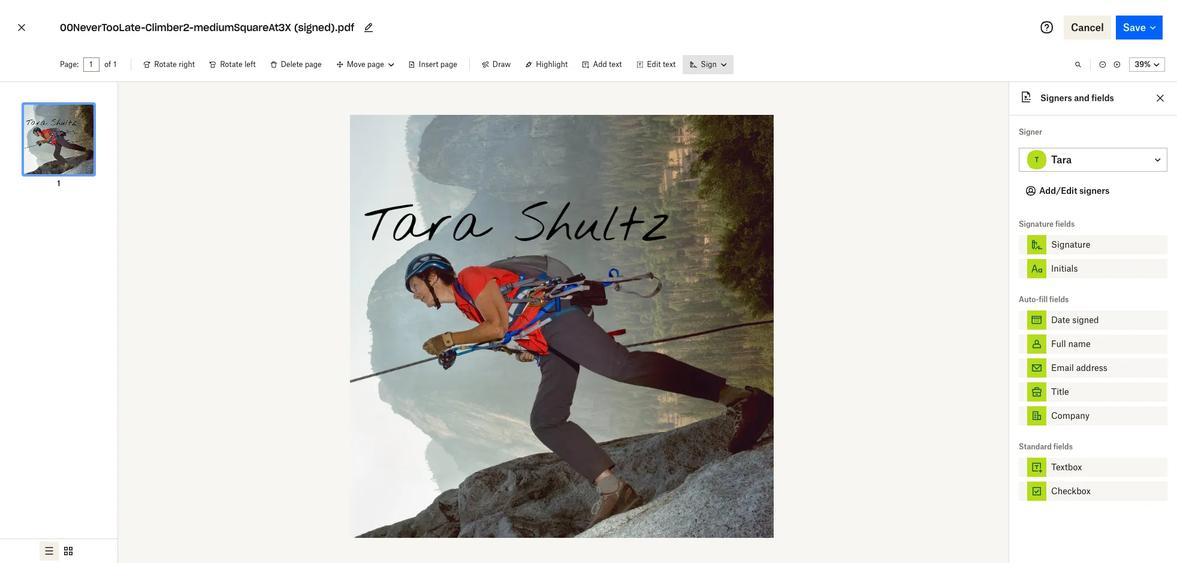 Task type: vqa. For each thing, say whether or not it's contained in the screenshot.
00NEVERTOOLATE-
yes



Task type: locate. For each thing, give the bounding box(es) containing it.
option group
[[0, 539, 117, 564]]

page:
[[60, 60, 79, 69]]

draw
[[493, 60, 511, 69]]

text
[[609, 60, 622, 69], [663, 60, 676, 69]]

page for insert page
[[440, 60, 457, 69]]

0 horizontal spatial rotate
[[154, 60, 177, 69]]

move page
[[347, 60, 384, 69]]

Button to change sidebar grid view to list view radio
[[40, 542, 59, 562]]

1 text from the left
[[609, 60, 622, 69]]

39% button
[[1129, 58, 1165, 72]]

2 text from the left
[[663, 60, 676, 69]]

add text button
[[575, 55, 629, 74]]

insert
[[419, 60, 438, 69]]

0 horizontal spatial text
[[609, 60, 622, 69]]

rotate inside rotate left button
[[220, 60, 243, 69]]

page right 'delete'
[[305, 60, 322, 69]]

page inside popup button
[[367, 60, 384, 69]]

page
[[305, 60, 322, 69], [367, 60, 384, 69], [440, 60, 457, 69]]

delete page
[[281, 60, 322, 69]]

rotate right
[[154, 60, 195, 69]]

text for add text
[[609, 60, 622, 69]]

1 horizontal spatial text
[[663, 60, 676, 69]]

add
[[593, 60, 607, 69]]

right
[[179, 60, 195, 69]]

edit text
[[647, 60, 676, 69]]

1 horizontal spatial page
[[367, 60, 384, 69]]

rotate for rotate left
[[220, 60, 243, 69]]

move
[[347, 60, 365, 69]]

00nevertoolate-climber2-mediumsquareat3x (signed).pdf
[[60, 22, 354, 34]]

1 horizontal spatial 1
[[113, 60, 116, 69]]

draw button
[[475, 55, 518, 74]]

rotate
[[154, 60, 177, 69], [220, 60, 243, 69]]

text right "add"
[[609, 60, 622, 69]]

1 vertical spatial 1
[[57, 179, 60, 188]]

rotate right button
[[136, 55, 202, 74]]

rotate left left
[[220, 60, 243, 69]]

insert page button
[[401, 55, 464, 74]]

rotate for rotate right
[[154, 60, 177, 69]]

rotate left right
[[154, 60, 177, 69]]

2 rotate from the left
[[220, 60, 243, 69]]

0 horizontal spatial page
[[305, 60, 322, 69]]

1
[[113, 60, 116, 69], [57, 179, 60, 188]]

2 page from the left
[[367, 60, 384, 69]]

sign
[[701, 60, 717, 69]]

1 page from the left
[[305, 60, 322, 69]]

insert page
[[419, 60, 457, 69]]

rotate inside rotate right button
[[154, 60, 177, 69]]

cancel
[[1071, 22, 1104, 34]]

0 vertical spatial 1
[[113, 60, 116, 69]]

page right insert
[[440, 60, 457, 69]]

save button
[[1116, 16, 1163, 40]]

page right move
[[367, 60, 384, 69]]

sign button
[[683, 55, 734, 74]]

text right edit
[[663, 60, 676, 69]]

39%
[[1135, 60, 1151, 69]]

1 rotate from the left
[[154, 60, 177, 69]]

0 horizontal spatial 1
[[57, 179, 60, 188]]

3 page from the left
[[440, 60, 457, 69]]

1 horizontal spatial rotate
[[220, 60, 243, 69]]

delete page button
[[263, 55, 329, 74]]

cancel image
[[14, 18, 29, 37]]

rotate left button
[[202, 55, 263, 74]]

None number field
[[89, 60, 94, 70]]

page 1. selected thumbnail preview element
[[20, 92, 97, 190]]

2 horizontal spatial page
[[440, 60, 457, 69]]



Task type: describe. For each thing, give the bounding box(es) containing it.
page for move page
[[367, 60, 384, 69]]

edit
[[647, 60, 661, 69]]

add text
[[593, 60, 622, 69]]

save
[[1123, 22, 1146, 34]]

page for delete page
[[305, 60, 322, 69]]

mediumsquareat3x
[[194, 22, 291, 34]]

move page button
[[329, 55, 401, 74]]

(signed).pdf
[[294, 22, 354, 34]]

highlight
[[536, 60, 568, 69]]

delete
[[281, 60, 303, 69]]

left
[[245, 60, 256, 69]]

00nevertoolate-
[[60, 22, 145, 34]]

of
[[104, 60, 111, 69]]

climber2-
[[145, 22, 194, 34]]

Button to change sidebar list view to grid view radio
[[59, 542, 78, 562]]

1 inside page 1. selected thumbnail preview element
[[57, 179, 60, 188]]

edit text button
[[629, 55, 683, 74]]

cancel button
[[1064, 16, 1111, 40]]

text for edit text
[[663, 60, 676, 69]]

of 1
[[104, 60, 116, 69]]

highlight button
[[518, 55, 575, 74]]

rotate left
[[220, 60, 256, 69]]



